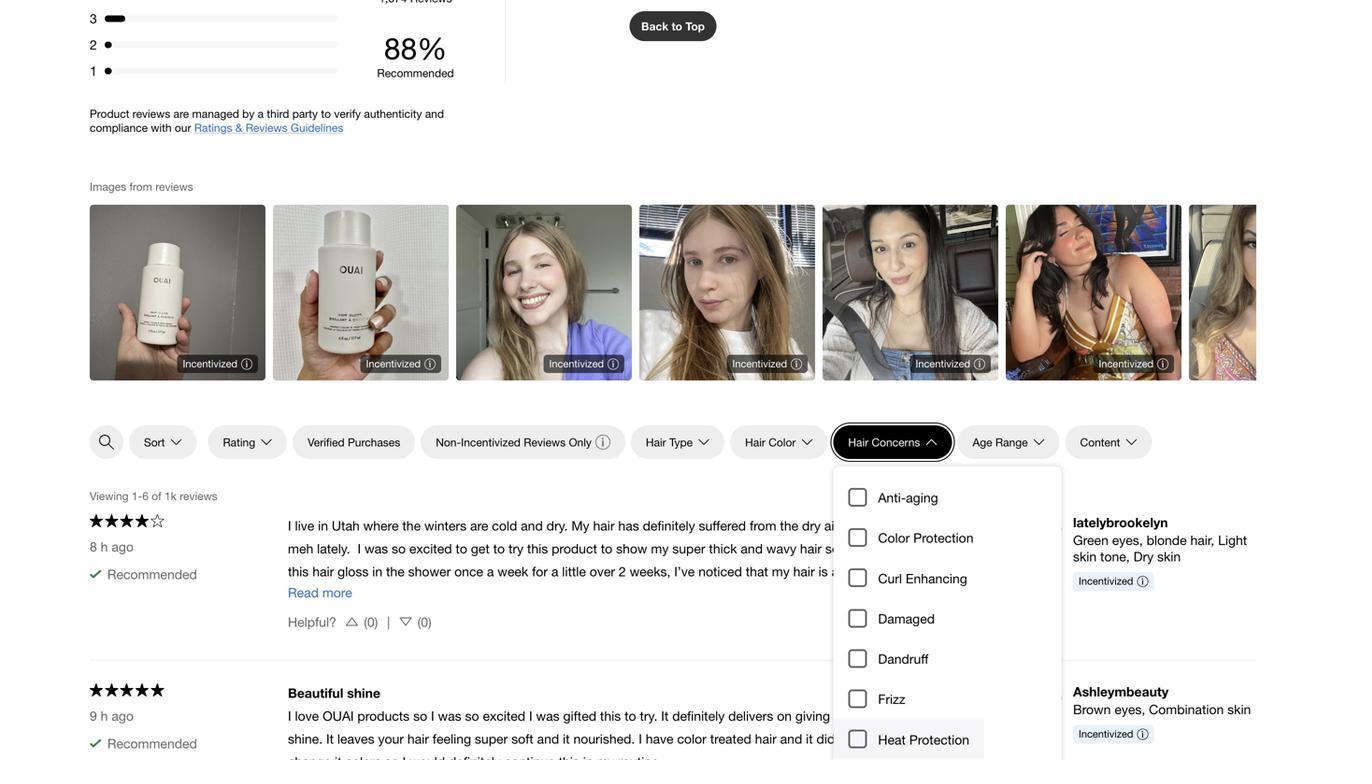 Task type: describe. For each thing, give the bounding box(es) containing it.
hair down delivers
[[755, 731, 777, 747]]

compliance
[[90, 121, 148, 134]]

ago for 9 h ago
[[112, 708, 134, 724]]

after
[[624, 587, 650, 602]]

the left shower
[[386, 564, 405, 579]]

so down "your"
[[385, 754, 399, 760]]

0 vertical spatial lot
[[843, 564, 857, 579]]

and right time
[[841, 609, 863, 625]]

incentivized down tone, at the bottom right
[[1079, 575, 1134, 587]]

ago for 8 h ago
[[112, 539, 134, 554]]

i left love
[[288, 708, 291, 724]]

my down the "wavy"
[[772, 564, 790, 579]]

definitely up show
[[643, 518, 695, 533]]

and up the that
[[741, 541, 763, 556]]

hair down dry
[[800, 541, 822, 556]]

party
[[292, 107, 318, 120]]

from inside i live in utah where the winters are cold and dry. my hair has definitely suffered from the dry air and has felt really meh lately.  i was so excited to get to try this product to show my super thick and wavy hair some love! after using this hair gloss in the shower once a week for a little over 2 weeks, i've noticed that my hair is a lot more hydrated and shiny, and a lot less frizzy. it looks especially smooth after dried and styled! i would definitely follow the directions for the amount of product to use though— i think i used way too much the first time and my hair felt weighed down and a little greasy. less is more with this one!
[[750, 518, 777, 533]]

down
[[341, 632, 374, 648]]

to left try
[[493, 541, 505, 556]]

of inside i live in utah where the winters are cold and dry. my hair has definitely suffered from the dry air and has felt really meh lately.  i was so excited to get to try this product to show my super thick and wavy hair some love! after using this hair gloss in the shower once a week for a little over 2 weeks, i've noticed that my hair is a lot more hydrated and shiny, and a lot less frizzy. it looks especially smooth after dried and styled! i would definitely follow the directions for the amount of product to use though— i think i used way too much the first time and my hair felt weighed down and a little greasy. less is more with this one!
[[438, 609, 450, 625]]

the right where
[[402, 518, 421, 533]]

frizzy.
[[432, 587, 465, 602]]

to up over
[[601, 541, 613, 556]]

8
[[90, 539, 97, 554]]

concerns
[[872, 436, 921, 449]]

one!
[[616, 632, 642, 648]]

1 incentivized button from the left
[[90, 205, 266, 380]]

blonde
[[1147, 533, 1187, 548]]

tone,
[[1101, 549, 1130, 564]]

this up nourished.
[[600, 708, 621, 724]]

1 horizontal spatial felt
[[913, 609, 931, 625]]

i up feeling
[[431, 708, 434, 724]]

delivers
[[729, 708, 774, 724]]

0 vertical spatial of
[[152, 489, 161, 502]]

color inside hair concerns element
[[878, 530, 910, 546]]

0 horizontal spatial skin
[[1073, 549, 1097, 564]]

way
[[678, 609, 702, 625]]

incentivized up hair color
[[733, 357, 787, 369]]

shine
[[347, 685, 381, 701]]

1-
[[132, 489, 142, 502]]

back to top button
[[630, 11, 717, 41]]

nourished.
[[574, 731, 635, 747]]

hair up read more
[[312, 564, 334, 579]]

hair right the my
[[593, 518, 615, 533]]

on
[[777, 708, 792, 724]]

gloss
[[338, 564, 369, 579]]

heat protection
[[878, 732, 970, 747]]

super inside i live in utah where the winters are cold and dry. my hair has definitely suffered from the dry air and has felt really meh lately.  i was so excited to get to try this product to show my super thick and wavy hair some love! after using this hair gloss in the shower once a week for a little over 2 weeks, i've noticed that my hair is a lot more hydrated and shiny, and a lot less frizzy. it looks especially smooth after dried and styled! i would definitely follow the directions for the amount of product to use though— i think i used way too much the first time and my hair felt weighed down and a little greasy. less is more with this one!
[[673, 541, 706, 556]]

h for 8
[[101, 539, 108, 554]]

eyes, for blonde
[[1113, 533, 1143, 548]]

0 vertical spatial more
[[861, 564, 891, 579]]

hair for hair type
[[646, 436, 666, 449]]

definitely up time
[[801, 587, 853, 602]]

damaged
[[878, 611, 935, 627]]

and right "soft"
[[537, 731, 559, 747]]

my down nourished.
[[597, 754, 615, 760]]

i live in utah where the winters are cold and dry. my hair has definitely suffered from the dry air and has felt really meh lately.  i was so excited to get to try this product to show my super thick and wavy hair some love! after using this hair gloss in the shower once a week for a little over 2 weeks, i've noticed that my hair is a lot more hydrated and shiny, and a lot less frizzy. it looks especially smooth after dried and styled! i would definitely follow the directions for the amount of product to use though— i think i used way too much the first time and my hair felt weighed down and a little greasy. less is more with this one!
[[288, 518, 959, 648]]

0 vertical spatial from
[[129, 180, 152, 193]]

0 vertical spatial felt
[[893, 518, 911, 533]]

some
[[826, 541, 858, 556]]

hair color
[[745, 436, 796, 449]]

routine.
[[619, 754, 662, 760]]

hair color button
[[730, 425, 828, 459]]

in inside beautiful shine i love ouai products so i was so excited i was gifted this to try. it definitely delivers on giving my hair a beautiful shine. it leaves your hair feeling super soft and it nourished. i have color treated hair and it didn't effect it or change it colors so i would definitely continue this in my routine.
[[583, 754, 594, 760]]

it left colors
[[335, 754, 342, 760]]

5 incentivized button from the left
[[823, 205, 999, 380]]

was inside i live in utah where the winters are cold and dry. my hair has definitely suffered from the dry air and has felt really meh lately.  i was so excited to get to try this product to show my super thick and wavy hair some love! after using this hair gloss in the shower once a week for a little over 2 weeks, i've noticed that my hair is a lot more hydrated and shiny, and a lot less frizzy. it looks especially smooth after dried and styled! i would definitely follow the directions for the amount of product to use though— i think i used way too much the first time and my hair felt weighed down and a little greasy. less is more with this one!
[[365, 541, 388, 556]]

i right think
[[639, 609, 643, 625]]

my down follow
[[867, 609, 885, 625]]

treated
[[710, 731, 752, 747]]

i up routine.
[[639, 731, 642, 747]]

to inside button
[[672, 20, 683, 33]]

much
[[728, 609, 761, 625]]

suffered
[[699, 518, 746, 533]]

shower
[[408, 564, 451, 579]]

2 vertical spatial more
[[530, 632, 560, 648]]

and left dry.
[[521, 518, 543, 533]]

so up feeling
[[465, 708, 479, 724]]

2 (0) button from the left
[[390, 605, 441, 639]]

i down the that
[[755, 587, 758, 602]]

color protection
[[878, 530, 974, 546]]

recommended for beautiful shine
[[107, 736, 197, 751]]

excited inside beautiful shine i love ouai products so i was so excited i was gifted this to try. it definitely delivers on giving my hair a beautiful shine. it leaves your hair feeling super soft and it nourished. i have color treated hair and it didn't effect it or change it colors so i would definitely continue this in my routine.
[[483, 708, 526, 724]]

&
[[235, 121, 243, 134]]

after
[[892, 541, 920, 556]]

where
[[363, 518, 399, 533]]

0 vertical spatial for
[[532, 564, 548, 579]]

incentivized up purchases at the left of the page
[[366, 357, 421, 369]]

our
[[175, 121, 191, 134]]

it left or
[[890, 731, 897, 747]]

rating
[[223, 436, 255, 449]]

brown
[[1073, 702, 1111, 717]]

this up read
[[288, 564, 309, 579]]

4 incentivized button from the left
[[640, 205, 815, 380]]

protection for heat protection
[[910, 732, 970, 747]]

9 h ago
[[90, 708, 134, 724]]

and up way
[[687, 587, 709, 602]]

products
[[358, 708, 410, 724]]

dry
[[802, 518, 821, 533]]

with inside i live in utah where the winters are cold and dry. my hair has definitely suffered from the dry air and has felt really meh lately.  i was so excited to get to try this product to show my super thick and wavy hair some love! after using this hair gloss in the shower once a week for a little over 2 weeks, i've noticed that my hair is a lot more hydrated and shiny, and a lot less frizzy. it looks especially smooth after dried and styled! i would definitely follow the directions for the amount of product to use though— i think i used way too much the first time and my hair felt weighed down and a little greasy. less is more with this one!
[[564, 632, 588, 648]]

ratings & reviews guidelines button
[[187, 113, 351, 142]]

read
[[288, 585, 319, 600]]

product reviews are managed by a third party to verify authenticity and compliance with our
[[90, 107, 447, 134]]

combination
[[1149, 702, 1224, 717]]

use
[[518, 609, 539, 625]]

light
[[1218, 533, 1248, 548]]

my
[[572, 518, 590, 533]]

shiny,
[[314, 587, 347, 602]]

0 horizontal spatial little
[[414, 632, 438, 648]]

top
[[686, 20, 705, 33]]

shine.
[[288, 731, 323, 747]]

with inside product reviews are managed by a third party to verify authenticity and compliance with our
[[151, 121, 172, 134]]

heat
[[878, 732, 906, 747]]

read more button
[[288, 583, 957, 602]]

6 incentivized button from the left
[[1006, 205, 1182, 380]]

wavy
[[767, 541, 797, 556]]

live
[[295, 518, 314, 533]]

dandruff
[[878, 651, 929, 667]]

so inside i live in utah where the winters are cold and dry. my hair has definitely suffered from the dry air and has felt really meh lately.  i was so excited to get to try this product to show my super thick and wavy hair some love! after using this hair gloss in the shower once a week for a little over 2 weeks, i've noticed that my hair is a lot more hydrated and shiny, and a lot less frizzy. it looks especially smooth after dried and styled! i would definitely follow the directions for the amount of product to use though— i think i used way too much the first time and my hair felt weighed down and a little greasy. less is more with this one!
[[392, 541, 406, 556]]

enhancing
[[906, 571, 968, 586]]

0 vertical spatial product
[[552, 541, 597, 556]]

leaves
[[337, 731, 375, 747]]

and down on
[[780, 731, 803, 747]]

2 (0) from the left
[[418, 614, 432, 630]]

the left first
[[765, 609, 783, 625]]

are inside i live in utah where the winters are cold and dry. my hair has definitely suffered from the dry air and has felt really meh lately.  i was so excited to get to try this product to show my super thick and wavy hair some love! after using this hair gloss in the shower once a week for a little over 2 weeks, i've noticed that my hair is a lot more hydrated and shiny, and a lot less frizzy. it looks especially smooth after dried and styled! i would definitely follow the directions for the amount of product to use though— i think i used way too much the first time and my hair felt weighed down and a little greasy. less is more with this one!
[[470, 518, 489, 533]]

protection for color protection
[[914, 530, 974, 546]]

read more
[[288, 585, 352, 600]]

excited inside i live in utah where the winters are cold and dry. my hair has definitely suffered from the dry air and has felt really meh lately.  i was so excited to get to try this product to show my super thick and wavy hair some love! after using this hair gloss in the shower once a week for a little over 2 weeks, i've noticed that my hair is a lot more hydrated and shiny, and a lot less frizzy. it looks especially smooth after dried and styled! i would definitely follow the directions for the amount of product to use though— i think i used way too much the first time and my hair felt weighed down and a little greasy. less is more with this one!
[[409, 541, 452, 556]]

hair concerns button
[[833, 425, 952, 459]]

definitely down feeling
[[449, 754, 501, 760]]

non-incentivized reviews only button
[[421, 425, 625, 459]]

hair type button
[[631, 425, 725, 459]]

hair concerns element
[[833, 466, 1062, 760]]

a down some at bottom right
[[832, 564, 839, 579]]

incentivized up rating
[[183, 357, 238, 369]]

lately.
[[317, 541, 350, 556]]

i left live
[[288, 518, 291, 533]]

verified
[[308, 436, 345, 449]]

definitely up color
[[673, 708, 725, 724]]

purchases
[[348, 436, 400, 449]]

1 vertical spatial for
[[349, 609, 365, 625]]

1 horizontal spatial was
[[438, 708, 462, 724]]

1 (0) from the left
[[364, 614, 378, 630]]

color inside dropdown button
[[769, 436, 796, 449]]

anti-aging
[[878, 490, 939, 506]]

ouai
[[323, 708, 354, 724]]

h for 9
[[101, 708, 108, 724]]

a right once
[[487, 564, 494, 579]]

and right air
[[843, 518, 865, 533]]

i've
[[674, 564, 695, 579]]

hair up effect
[[855, 708, 877, 724]]

this left one! at the left bottom of the page
[[592, 632, 613, 648]]

authenticity
[[364, 107, 422, 120]]

this right try
[[527, 541, 548, 556]]

feeling
[[433, 731, 471, 747]]

reviews inside product reviews are managed by a third party to verify authenticity and compliance with our
[[133, 107, 170, 120]]

latelybrookelyn green eyes, blonde hair, light skin tone, dry skin
[[1073, 515, 1251, 564]]

weeks,
[[630, 564, 671, 579]]

to left 'get'
[[456, 541, 467, 556]]

viewing
[[90, 489, 129, 502]]

by
[[242, 107, 255, 120]]

content
[[1081, 436, 1121, 449]]

hydrated
[[894, 564, 946, 579]]

to inside beautiful shine i love ouai products so i was so excited i was gifted this to try. it definitely delivers on giving my hair a beautiful shine. it leaves your hair feeling super soft and it nourished. i have color treated hair and it didn't effect it or change it colors so i would definitely continue this in my routine.
[[625, 708, 636, 724]]

winters
[[425, 518, 467, 533]]

time
[[812, 609, 838, 625]]

the down "curl"
[[895, 587, 914, 602]]

are inside product reviews are managed by a third party to verify authenticity and compliance with our
[[174, 107, 189, 120]]

2 vertical spatial reviews
[[180, 489, 218, 502]]

verified purchases
[[308, 436, 400, 449]]

your
[[378, 731, 404, 747]]

to left use at bottom left
[[503, 609, 514, 625]]

hair for hair color
[[745, 436, 766, 449]]

hair down the "wavy"
[[794, 564, 815, 579]]

my up weeks,
[[651, 541, 669, 556]]

super inside beautiful shine i love ouai products so i was so excited i was gifted this to try. it definitely delivers on giving my hair a beautiful shine. it leaves your hair feeling super soft and it nourished. i have color treated hair and it didn't effect it or change it colors so i would definitely continue this in my routine.
[[475, 731, 508, 747]]

it down giving
[[806, 731, 813, 747]]

non-incentivized reviews only
[[436, 436, 592, 449]]

8 h ago
[[90, 539, 134, 554]]

incentivized up content popup button
[[1099, 357, 1154, 369]]



Task type: vqa. For each thing, say whether or not it's contained in the screenshot.
SEARCH FIELD
no



Task type: locate. For each thing, give the bounding box(es) containing it.
eyes, down ashleymbeauty
[[1115, 702, 1146, 717]]

that
[[746, 564, 769, 579]]

1k
[[165, 489, 177, 502]]

have
[[646, 731, 674, 747]]

0 vertical spatial color
[[769, 436, 796, 449]]

2 ago from the top
[[112, 708, 134, 724]]

dry.
[[547, 518, 568, 533]]

lot
[[843, 564, 857, 579], [387, 587, 402, 602]]

0 vertical spatial little
[[562, 564, 586, 579]]

definitely
[[643, 518, 695, 533], [801, 587, 853, 602], [673, 708, 725, 724], [449, 754, 501, 760]]

once
[[455, 564, 483, 579]]

1 horizontal spatial with
[[564, 632, 588, 648]]

hair
[[646, 436, 666, 449], [745, 436, 766, 449], [848, 436, 869, 449]]

eyes, inside ashleymbeauty brown eyes, combination skin
[[1115, 702, 1146, 717]]

thick
[[709, 541, 737, 556]]

1 horizontal spatial has
[[868, 518, 889, 533]]

1 vertical spatial reviews
[[524, 436, 566, 449]]

of right 6 at left
[[152, 489, 161, 502]]

noticed
[[699, 564, 742, 579]]

0 horizontal spatial felt
[[893, 518, 911, 533]]

1 horizontal spatial (0) button
[[390, 605, 441, 639]]

this right continue
[[559, 754, 580, 760]]

1 vertical spatial product
[[453, 609, 499, 625]]

0 horizontal spatial it
[[326, 731, 334, 747]]

images from reviews
[[90, 180, 193, 193]]

ratings & reviews guidelines
[[194, 121, 344, 134]]

eyes, down latelybrookelyn
[[1113, 533, 1143, 548]]

utah
[[332, 518, 360, 533]]

0 horizontal spatial in
[[318, 518, 328, 533]]

eyes,
[[1113, 533, 1143, 548], [1115, 702, 1146, 717]]

0 vertical spatial recommended
[[377, 66, 454, 79]]

1 horizontal spatial (0)
[[418, 614, 432, 630]]

0 horizontal spatial color
[[769, 436, 796, 449]]

amount
[[390, 609, 435, 625]]

super
[[673, 541, 706, 556], [475, 731, 508, 747]]

2 incentivized button from the left
[[273, 205, 449, 380]]

1 hair from the left
[[646, 436, 666, 449]]

1 horizontal spatial would
[[762, 587, 797, 602]]

the left dry
[[780, 518, 799, 533]]

it
[[468, 587, 476, 602], [661, 708, 669, 724], [326, 731, 334, 747]]

2 horizontal spatial in
[[583, 754, 594, 760]]

1 horizontal spatial super
[[673, 541, 706, 556]]

1 horizontal spatial color
[[878, 530, 910, 546]]

for up "especially"
[[532, 564, 548, 579]]

recommended for i live in utah where the winters are cold and dry. my hair has definitely suffered from the dry air and has felt really meh lately.  i was so excited to get to try this product to show my super thick and wavy hair some love! after using this hair gloss in the shower once a week for a little over 2 weeks, i've noticed that my hair is a lot more hydrated and shiny, and a lot less frizzy. it looks especially smooth after dried and styled! i would definitely follow the directions for the amount of product to use though— i think i used way too much the first time and my hair felt weighed down and a little greasy. less is more with this one!
[[107, 566, 197, 582]]

0 horizontal spatial for
[[349, 609, 365, 625]]

(0) button
[[337, 605, 387, 639], [390, 605, 441, 639]]

greasy.
[[441, 632, 483, 648]]

styled!
[[713, 587, 751, 602]]

eyes, for combination
[[1115, 702, 1146, 717]]

eyes, inside latelybrookelyn green eyes, blonde hair, light skin tone, dry skin
[[1113, 533, 1143, 548]]

1 horizontal spatial is
[[819, 564, 828, 579]]

too
[[706, 609, 725, 625]]

excited up shower
[[409, 541, 452, 556]]

2 vertical spatial recommended
[[107, 736, 197, 751]]

beautiful shine i love ouai products so i was so excited i was gifted this to try. it definitely delivers on giving my hair a beautiful shine. it leaves your hair feeling super soft and it nourished. i have color treated hair and it didn't effect it or change it colors so i would definitely continue this in my routine.
[[288, 685, 945, 760]]

0 horizontal spatial has
[[618, 518, 639, 533]]

1 horizontal spatial little
[[562, 564, 586, 579]]

0 horizontal spatial was
[[365, 541, 388, 556]]

excited
[[409, 541, 452, 556], [483, 708, 526, 724]]

for
[[532, 564, 548, 579], [349, 609, 365, 625]]

0 vertical spatial super
[[673, 541, 706, 556]]

curl
[[878, 571, 902, 586]]

0 vertical spatial eyes,
[[1113, 533, 1143, 548]]

4 stars element
[[90, 514, 164, 530]]

1 h from the top
[[101, 539, 108, 554]]

a up "especially"
[[552, 564, 559, 579]]

so right products
[[413, 708, 427, 724]]

i down "your"
[[403, 754, 406, 760]]

a down "frizz" on the right of page
[[881, 708, 888, 724]]

reviews for guidelines
[[246, 121, 288, 134]]

for up down
[[349, 609, 365, 625]]

range
[[996, 436, 1028, 449]]

skin down blonde
[[1158, 549, 1181, 564]]

88% recommended
[[377, 31, 454, 79]]

back to top
[[641, 20, 705, 33]]

was
[[365, 541, 388, 556], [438, 708, 462, 724], [536, 708, 560, 724]]

and up the directions
[[288, 587, 310, 602]]

it left looks
[[468, 587, 476, 602]]

air
[[825, 518, 839, 533]]

would inside beautiful shine i love ouai products so i was so excited i was gifted this to try. it definitely delivers on giving my hair a beautiful shine. it leaves your hair feeling super soft and it nourished. i have color treated hair and it didn't effect it or change it colors so i would definitely continue this in my routine.
[[410, 754, 445, 760]]

2 vertical spatial it
[[326, 731, 334, 747]]

i up gloss
[[358, 541, 361, 556]]

beautiful
[[891, 708, 941, 724]]

felt up after
[[893, 518, 911, 533]]

helpful?
[[288, 614, 337, 630]]

gifted
[[563, 708, 597, 724]]

1 horizontal spatial of
[[438, 609, 450, 625]]

incentivized up concerns
[[916, 357, 971, 369]]

a inside beautiful shine i love ouai products so i was so excited i was gifted this to try. it definitely delivers on giving my hair a beautiful shine. it leaves your hair feeling super soft and it nourished. i have color treated hair and it didn't effect it or change it colors so i would definitely continue this in my routine.
[[881, 708, 888, 724]]

recommended down 8 h ago
[[107, 566, 197, 582]]

2
[[619, 564, 626, 579]]

hair,
[[1191, 533, 1215, 548]]

0 horizontal spatial hair
[[646, 436, 666, 449]]

a inside product reviews are managed by a third party to verify authenticity and compliance with our
[[258, 107, 264, 120]]

hair
[[593, 518, 615, 533], [800, 541, 822, 556], [312, 564, 334, 579], [794, 564, 815, 579], [888, 609, 910, 625], [855, 708, 877, 724], [408, 731, 429, 747], [755, 731, 777, 747]]

3 hair from the left
[[848, 436, 869, 449]]

was left 'gifted'
[[536, 708, 560, 724]]

0 horizontal spatial more
[[322, 585, 352, 600]]

(0) button down less
[[390, 605, 441, 639]]

incentivized down brown at the right
[[1079, 728, 1134, 740]]

2 horizontal spatial skin
[[1228, 702, 1251, 717]]

guidelines
[[291, 121, 344, 134]]

would inside i live in utah where the winters are cold and dry. my hair has definitely suffered from the dry air and has felt really meh lately.  i was so excited to get to try this product to show my super thick and wavy hair some love! after using this hair gloss in the shower once a week for a little over 2 weeks, i've noticed that my hair is a lot more hydrated and shiny, and a lot less frizzy. it looks especially smooth after dried and styled! i would definitely follow the directions for the amount of product to use though— i think i used way too much the first time and my hair felt weighed down and a little greasy. less is more with this one!
[[762, 587, 797, 602]]

recommended down 88%
[[377, 66, 454, 79]]

1 vertical spatial little
[[414, 632, 438, 648]]

0 horizontal spatial super
[[475, 731, 508, 747]]

0 vertical spatial are
[[174, 107, 189, 120]]

incentivized inside button
[[461, 436, 521, 449]]

1 vertical spatial with
[[564, 632, 588, 648]]

0 vertical spatial in
[[318, 518, 328, 533]]

2 horizontal spatial more
[[861, 564, 891, 579]]

protection
[[914, 530, 974, 546], [910, 732, 970, 747]]

0 horizontal spatial lot
[[387, 587, 402, 602]]

0 horizontal spatial (0)
[[364, 614, 378, 630]]

0 horizontal spatial excited
[[409, 541, 452, 556]]

incentivized up only at the bottom of page
[[549, 357, 604, 369]]

with left the 'our'
[[151, 121, 172, 134]]

has up love!
[[868, 518, 889, 533]]

1 vertical spatial excited
[[483, 708, 526, 724]]

i left think
[[600, 609, 604, 625]]

skin right combination
[[1228, 702, 1251, 717]]

or
[[901, 731, 913, 747]]

in right live
[[318, 518, 328, 533]]

0 horizontal spatial is
[[517, 632, 527, 648]]

1 horizontal spatial reviews
[[524, 436, 566, 449]]

0 horizontal spatial are
[[174, 107, 189, 120]]

hair left concerns
[[848, 436, 869, 449]]

0 vertical spatial reviews
[[133, 107, 170, 120]]

1 horizontal spatial excited
[[483, 708, 526, 724]]

1 vertical spatial color
[[878, 530, 910, 546]]

weighed
[[288, 632, 337, 648]]

2 vertical spatial in
[[583, 754, 594, 760]]

color
[[769, 436, 796, 449], [878, 530, 910, 546]]

from
[[129, 180, 152, 193], [750, 518, 777, 533]]

lot down some at bottom right
[[843, 564, 857, 579]]

h right 9
[[101, 708, 108, 724]]

5 stars element
[[90, 683, 164, 699]]

show
[[616, 541, 648, 556]]

2 h from the top
[[101, 708, 108, 724]]

type
[[670, 436, 693, 449]]

verify
[[334, 107, 361, 120]]

1 horizontal spatial from
[[750, 518, 777, 533]]

a down amount
[[403, 632, 410, 648]]

1 horizontal spatial in
[[372, 564, 383, 579]]

2 horizontal spatial was
[[536, 708, 560, 724]]

1 vertical spatial protection
[[910, 732, 970, 747]]

ashleymbeauty
[[1073, 684, 1169, 699]]

1 vertical spatial from
[[750, 518, 777, 533]]

are up 'get'
[[470, 518, 489, 533]]

|
[[387, 614, 390, 630]]

reviews for only
[[524, 436, 566, 449]]

0 vertical spatial it
[[468, 587, 476, 602]]

1 vertical spatial recommended
[[107, 566, 197, 582]]

would down feeling
[[410, 754, 445, 760]]

skin
[[1073, 549, 1097, 564], [1158, 549, 1181, 564], [1228, 702, 1251, 717]]

1 vertical spatial are
[[470, 518, 489, 533]]

2 hair from the left
[[745, 436, 766, 449]]

it inside i live in utah where the winters are cold and dry. my hair has definitely suffered from the dry air and has felt really meh lately.  i was so excited to get to try this product to show my super thick and wavy hair some love! after using this hair gloss in the shower once a week for a little over 2 weeks, i've noticed that my hair is a lot more hydrated and shiny, and a lot less frizzy. it looks especially smooth after dried and styled! i would definitely follow the directions for the amount of product to use though— i think i used way too much the first time and my hair felt weighed down and a little greasy. less is more with this one!
[[468, 587, 476, 602]]

1 vertical spatial ago
[[112, 708, 134, 724]]

think
[[607, 609, 636, 625]]

super left "soft"
[[475, 731, 508, 747]]

hair left 'type'
[[646, 436, 666, 449]]

smooth
[[576, 587, 620, 602]]

0 vertical spatial ago
[[112, 539, 134, 554]]

super up i've
[[673, 541, 706, 556]]

1 vertical spatial in
[[372, 564, 383, 579]]

to inside product reviews are managed by a third party to verify authenticity and compliance with our
[[321, 107, 331, 120]]

1 horizontal spatial for
[[532, 564, 548, 579]]

2 horizontal spatial hair
[[848, 436, 869, 449]]

my
[[651, 541, 669, 556], [772, 564, 790, 579], [867, 609, 885, 625], [834, 708, 852, 724], [597, 754, 615, 760]]

1 (0) button from the left
[[337, 605, 387, 639]]

0 horizontal spatial (0) button
[[337, 605, 387, 639]]

protection down "beautiful"
[[910, 732, 970, 747]]

hair for hair concerns
[[848, 436, 869, 449]]

and right authenticity
[[425, 107, 444, 120]]

1 vertical spatial h
[[101, 708, 108, 724]]

0 horizontal spatial product
[[453, 609, 499, 625]]

and down |
[[377, 632, 399, 648]]

excited up "soft"
[[483, 708, 526, 724]]

1 vertical spatial more
[[322, 585, 352, 600]]

back
[[641, 20, 669, 33]]

age
[[973, 436, 993, 449]]

little down amount
[[414, 632, 438, 648]]

1 vertical spatial lot
[[387, 587, 402, 602]]

1 vertical spatial reviews
[[155, 180, 193, 193]]

1 horizontal spatial skin
[[1158, 549, 1181, 564]]

little left over
[[562, 564, 586, 579]]

0 horizontal spatial reviews
[[246, 121, 288, 134]]

reviews right 1k
[[180, 489, 218, 502]]

0 vertical spatial h
[[101, 539, 108, 554]]

0 horizontal spatial from
[[129, 180, 152, 193]]

1 has from the left
[[618, 518, 639, 533]]

1 horizontal spatial are
[[470, 518, 489, 533]]

first
[[787, 609, 809, 625]]

beautiful
[[288, 685, 344, 701]]

and down gloss
[[351, 587, 373, 602]]

is down some at bottom right
[[819, 564, 828, 579]]

0 horizontal spatial of
[[152, 489, 161, 502]]

2 has from the left
[[868, 518, 889, 533]]

my up didn't
[[834, 708, 852, 724]]

ago down 5 stars element
[[112, 708, 134, 724]]

follow
[[857, 587, 891, 602]]

latelybrookelyn link
[[1073, 514, 1257, 530]]

skin down green
[[1073, 549, 1097, 564]]

hair right 'type'
[[745, 436, 766, 449]]

from up the "wavy"
[[750, 518, 777, 533]]

more inside button
[[322, 585, 352, 600]]

skin inside ashleymbeauty brown eyes, combination skin
[[1228, 702, 1251, 717]]

the left |
[[368, 609, 387, 625]]

rating button
[[208, 425, 287, 459]]

0 vertical spatial is
[[819, 564, 828, 579]]

9
[[90, 708, 97, 724]]

i up "soft"
[[529, 708, 533, 724]]

soft
[[512, 731, 534, 747]]

more down use at bottom left
[[530, 632, 560, 648]]

a right by in the top left of the page
[[258, 107, 264, 120]]

more down love!
[[861, 564, 891, 579]]

incentivized up cold
[[461, 436, 521, 449]]

sort
[[144, 436, 165, 449]]

in right gloss
[[372, 564, 383, 579]]

a left less
[[376, 587, 383, 602]]

0 horizontal spatial would
[[410, 754, 445, 760]]

hair inside popup button
[[848, 436, 869, 449]]

hair concerns
[[848, 436, 921, 449]]

1 horizontal spatial it
[[468, 587, 476, 602]]

0 vertical spatial with
[[151, 121, 172, 134]]

less
[[405, 587, 428, 602]]

1 vertical spatial is
[[517, 632, 527, 648]]

a
[[258, 107, 264, 120], [487, 564, 494, 579], [552, 564, 559, 579], [832, 564, 839, 579], [376, 587, 383, 602], [403, 632, 410, 648], [881, 708, 888, 724]]

less
[[486, 632, 514, 648]]

0 vertical spatial reviews
[[246, 121, 288, 134]]

1 ago from the top
[[112, 539, 134, 554]]

0 vertical spatial protection
[[914, 530, 974, 546]]

especially
[[514, 587, 572, 602]]

product
[[552, 541, 597, 556], [453, 609, 499, 625]]

managed
[[192, 107, 239, 120]]

1 horizontal spatial more
[[530, 632, 560, 648]]

has up show
[[618, 518, 639, 533]]

verified purchases button
[[293, 425, 415, 459]]

h right 8
[[101, 539, 108, 554]]

is right less
[[517, 632, 527, 648]]

1 vertical spatial super
[[475, 731, 508, 747]]

continue
[[505, 754, 555, 760]]

and inside product reviews are managed by a third party to verify authenticity and compliance with our
[[425, 107, 444, 120]]

1 horizontal spatial lot
[[843, 564, 857, 579]]

lot left less
[[387, 587, 402, 602]]

2 horizontal spatial it
[[661, 708, 669, 724]]

hair right "your"
[[408, 731, 429, 747]]

sort button
[[129, 425, 197, 459]]

0 vertical spatial would
[[762, 587, 797, 602]]

1 vertical spatial of
[[438, 609, 450, 625]]

product up greasy.
[[453, 609, 499, 625]]

product down the my
[[552, 541, 597, 556]]

cold
[[492, 518, 517, 533]]

in down nourished.
[[583, 754, 594, 760]]

dried
[[654, 587, 683, 602]]

3 incentivized button from the left
[[456, 205, 632, 380]]

0 horizontal spatial with
[[151, 121, 172, 134]]

from right "images"
[[129, 180, 152, 193]]

1 vertical spatial it
[[661, 708, 669, 724]]

1 horizontal spatial product
[[552, 541, 597, 556]]

it down 'gifted'
[[563, 731, 570, 747]]

hair down follow
[[888, 609, 910, 625]]

was down where
[[365, 541, 388, 556]]

ago down 4 stars "element"
[[112, 539, 134, 554]]



